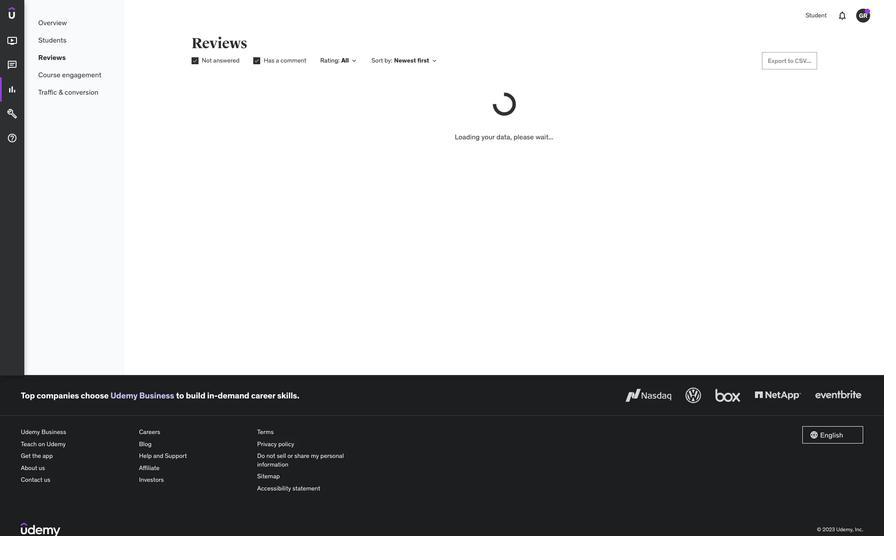 Task type: vqa. For each thing, say whether or not it's contained in the screenshot.
like
no



Task type: locate. For each thing, give the bounding box(es) containing it.
udemy up teach
[[21, 428, 40, 436]]

xsmall image right all on the top
[[351, 57, 358, 64]]

and
[[153, 452, 163, 460]]

2 horizontal spatial xsmall image
[[351, 57, 358, 64]]

terms privacy policy do not sell or share my personal information sitemap accessibility statement
[[257, 428, 344, 493]]

udemy business link up the get the app link
[[21, 427, 132, 439]]

has a comment
[[264, 57, 306, 64]]

companies
[[37, 390, 79, 401]]

student link
[[801, 5, 832, 26]]

medium image
[[7, 36, 17, 46], [7, 60, 17, 70], [7, 84, 17, 95], [7, 109, 17, 119]]

medium image left course
[[7, 60, 17, 70]]

netapp image
[[753, 386, 803, 405]]

traffic
[[38, 88, 57, 96]]

&
[[59, 88, 63, 96]]

rating: all
[[320, 57, 349, 64]]

blog link
[[139, 439, 250, 451]]

©
[[817, 527, 821, 533]]

not
[[202, 57, 212, 64]]

conversion
[[65, 88, 98, 96]]

udemy
[[110, 390, 138, 401], [21, 428, 40, 436], [47, 440, 66, 448]]

sitemap
[[257, 473, 280, 481]]

1 vertical spatial udemy
[[21, 428, 40, 436]]

1 horizontal spatial business
[[139, 390, 174, 401]]

3 xsmall image from the left
[[253, 57, 260, 64]]

privacy policy link
[[257, 439, 368, 451]]

personal
[[320, 452, 344, 460]]

xsmall image for has a comment
[[253, 57, 260, 64]]

notifications image
[[837, 10, 848, 21]]

terms
[[257, 428, 274, 436]]

to left "csv..."
[[788, 57, 794, 65]]

udemy right on
[[47, 440, 66, 448]]

2023
[[823, 527, 835, 533]]

sort by: newest first
[[372, 57, 429, 64]]

0 horizontal spatial business
[[41, 428, 66, 436]]

to
[[788, 57, 794, 65], [176, 390, 184, 401]]

first
[[417, 57, 429, 64]]

students link
[[24, 31, 124, 49]]

1 horizontal spatial xsmall image
[[253, 57, 260, 64]]

0 vertical spatial business
[[139, 390, 174, 401]]

xsmall image
[[431, 57, 438, 64]]

gr
[[859, 12, 868, 19]]

medium image
[[7, 133, 17, 143]]

3 medium image from the top
[[7, 84, 17, 95]]

reviews down students
[[38, 53, 66, 62]]

2 xsmall image from the left
[[191, 57, 198, 64]]

medium image left students
[[7, 36, 17, 46]]

udemy right choose
[[110, 390, 138, 401]]

0 horizontal spatial reviews
[[38, 53, 66, 62]]

xsmall image
[[351, 57, 358, 64], [191, 57, 198, 64], [253, 57, 260, 64]]

csv...
[[795, 57, 811, 65]]

blog
[[139, 440, 152, 448]]

0 horizontal spatial xsmall image
[[191, 57, 198, 64]]

xsmall image left has
[[253, 57, 260, 64]]

udemy,
[[836, 527, 854, 533]]

0 horizontal spatial udemy
[[21, 428, 40, 436]]

nasdaq image
[[624, 386, 673, 405]]

medium image up medium image
[[7, 109, 17, 119]]

eventbrite image
[[813, 386, 863, 405]]

1 horizontal spatial udemy
[[47, 440, 66, 448]]

accessibility statement link
[[257, 483, 368, 495]]

udemy image
[[9, 7, 48, 22], [21, 523, 60, 537]]

1 vertical spatial to
[[176, 390, 184, 401]]

0 vertical spatial udemy
[[110, 390, 138, 401]]

volkswagen image
[[684, 386, 703, 405]]

please
[[514, 133, 534, 141]]

sitemap link
[[257, 471, 368, 483]]

do not sell or share my personal information button
[[257, 451, 368, 471]]

sell
[[277, 452, 286, 460]]

us right contact
[[44, 476, 50, 484]]

us right the about
[[39, 464, 45, 472]]

affiliate link
[[139, 463, 250, 475]]

a
[[276, 57, 279, 64]]

investors link
[[139, 475, 250, 487]]

to left the "build"
[[176, 390, 184, 401]]

careers link
[[139, 427, 250, 439]]

newest
[[394, 57, 416, 64]]

business inside udemy business teach on udemy get the app about us contact us
[[41, 428, 66, 436]]

xsmall image left not
[[191, 57, 198, 64]]

business
[[139, 390, 174, 401], [41, 428, 66, 436]]

business up careers
[[139, 390, 174, 401]]

medium image left the traffic
[[7, 84, 17, 95]]

you have alerts image
[[865, 9, 870, 14]]

not
[[266, 452, 275, 460]]

top
[[21, 390, 35, 401]]

1 horizontal spatial to
[[788, 57, 794, 65]]

has
[[264, 57, 274, 64]]

information
[[257, 461, 288, 469]]

2 vertical spatial udemy
[[47, 440, 66, 448]]

statement
[[293, 485, 320, 493]]

1 horizontal spatial reviews
[[191, 34, 247, 53]]

1 vertical spatial udemy image
[[21, 523, 60, 537]]

privacy
[[257, 440, 277, 448]]

1 vertical spatial business
[[41, 428, 66, 436]]

business up on
[[41, 428, 66, 436]]

to inside button
[[788, 57, 794, 65]]

data,
[[497, 133, 512, 141]]

us
[[39, 464, 45, 472], [44, 476, 50, 484]]

1 vertical spatial udemy business link
[[21, 427, 132, 439]]

udemy business link up careers
[[110, 390, 174, 401]]

reviews
[[191, 34, 247, 53], [38, 53, 66, 62]]

policy
[[278, 440, 294, 448]]

loading
[[455, 133, 480, 141]]

0 vertical spatial to
[[788, 57, 794, 65]]

overview
[[38, 18, 67, 27]]

comment
[[281, 57, 306, 64]]

app
[[43, 452, 53, 460]]

reviews up not answered
[[191, 34, 247, 53]]



Task type: describe. For each thing, give the bounding box(es) containing it.
affiliate
[[139, 464, 160, 472]]

career
[[251, 390, 275, 401]]

your
[[482, 133, 495, 141]]

help and support link
[[139, 451, 250, 463]]

2 medium image from the top
[[7, 60, 17, 70]]

traffic & conversion link
[[24, 83, 124, 101]]

my
[[311, 452, 319, 460]]

overview link
[[24, 14, 124, 31]]

export to csv... button
[[762, 52, 817, 70]]

engagement
[[62, 70, 101, 79]]

build
[[186, 390, 205, 401]]

not answered
[[202, 57, 240, 64]]

reviews link
[[24, 49, 124, 66]]

inc.
[[855, 527, 863, 533]]

demand
[[218, 390, 249, 401]]

accessibility
[[257, 485, 291, 493]]

wait...
[[536, 133, 554, 141]]

udemy business teach on udemy get the app about us contact us
[[21, 428, 66, 484]]

course engagement link
[[24, 66, 124, 83]]

contact us link
[[21, 475, 132, 487]]

xsmall image for not answered
[[191, 57, 198, 64]]

the
[[32, 452, 41, 460]]

english
[[820, 431, 843, 440]]

traffic & conversion
[[38, 88, 98, 96]]

2 horizontal spatial udemy
[[110, 390, 138, 401]]

© 2023 udemy, inc.
[[817, 527, 863, 533]]

in-
[[207, 390, 218, 401]]

sort
[[372, 57, 383, 64]]

by:
[[385, 57, 392, 64]]

on
[[38, 440, 45, 448]]

get
[[21, 452, 31, 460]]

help
[[139, 452, 152, 460]]

teach on udemy link
[[21, 439, 132, 451]]

1 vertical spatial us
[[44, 476, 50, 484]]

course engagement
[[38, 70, 101, 79]]

about
[[21, 464, 37, 472]]

investors
[[139, 476, 164, 484]]

top companies choose udemy business to build in-demand career skills.
[[21, 390, 299, 401]]

teach
[[21, 440, 37, 448]]

all
[[341, 57, 349, 64]]

share
[[294, 452, 309, 460]]

answered
[[213, 57, 240, 64]]

gr link
[[853, 5, 874, 26]]

0 vertical spatial udemy business link
[[110, 390, 174, 401]]

support
[[165, 452, 187, 460]]

0 horizontal spatial to
[[176, 390, 184, 401]]

rating:
[[320, 57, 340, 64]]

small image
[[810, 431, 819, 440]]

loading image
[[487, 87, 521, 121]]

0 vertical spatial us
[[39, 464, 45, 472]]

1 xsmall image from the left
[[351, 57, 358, 64]]

export to csv...
[[768, 57, 811, 65]]

4 medium image from the top
[[7, 109, 17, 119]]

students
[[38, 36, 66, 44]]

terms link
[[257, 427, 368, 439]]

course
[[38, 70, 60, 79]]

careers
[[139, 428, 160, 436]]

english button
[[803, 427, 863, 444]]

skills.
[[277, 390, 299, 401]]

0 vertical spatial udemy image
[[9, 7, 48, 22]]

contact
[[21, 476, 43, 484]]

get the app link
[[21, 451, 132, 463]]

student
[[806, 11, 827, 19]]

loading your data, please wait...
[[455, 133, 554, 141]]

do
[[257, 452, 265, 460]]

choose
[[81, 390, 109, 401]]

box image
[[713, 386, 743, 405]]

export
[[768, 57, 787, 65]]

careers blog help and support affiliate investors
[[139, 428, 187, 484]]

about us link
[[21, 463, 132, 475]]

or
[[288, 452, 293, 460]]

1 medium image from the top
[[7, 36, 17, 46]]



